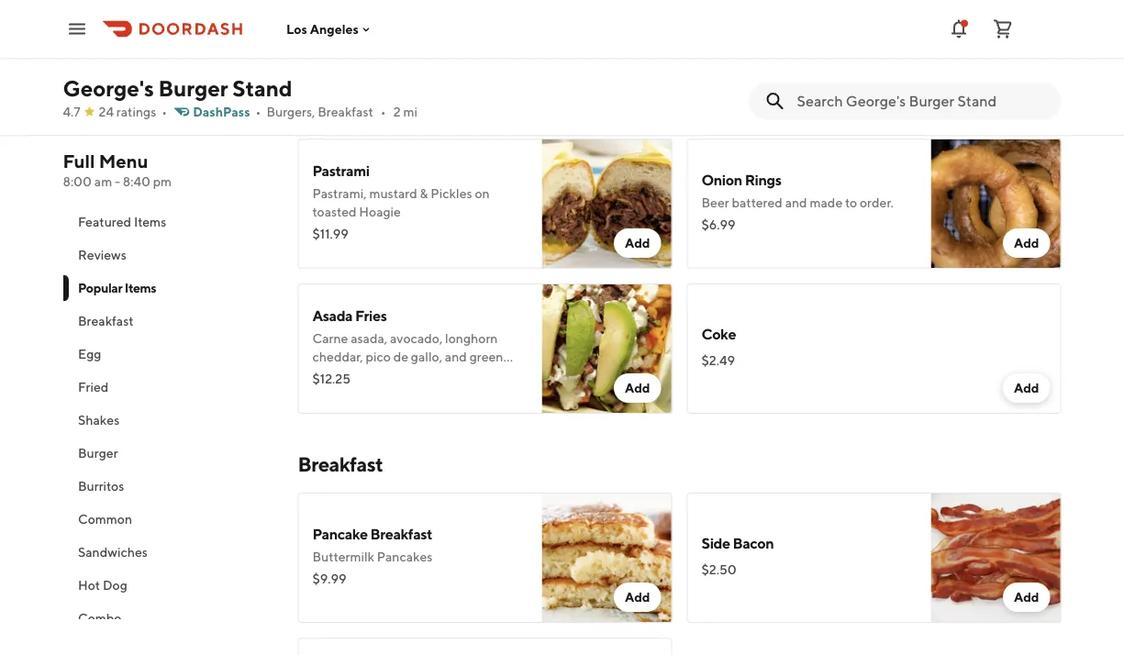 Task type: describe. For each thing, give the bounding box(es) containing it.
with
[[313, 78, 338, 93]]

burgers, breakfast • 2 mi
[[267, 104, 418, 119]]

mustard
[[369, 186, 418, 201]]

cheese, inside the pastrami, beef patty, longhorn cheese, pickle, lettuce, grilled onions& dijon mustard
[[702, 59, 749, 74]]

hoagie
[[359, 204, 401, 219]]

combo button
[[63, 602, 276, 635]]

pancake breakfast image
[[542, 493, 672, 623]]

toasted
[[313, 204, 357, 219]]

items for popular items
[[124, 280, 156, 296]]

$2.49
[[702, 353, 735, 368]]

pm
[[153, 174, 172, 189]]

breakfast burrito flour tortilla, scrambled eggs, cheese, hash browns, salsa roja with your choice of bacon, sausage or chorizo
[[313, 17, 517, 111]]

browns,
[[395, 59, 442, 74]]

8:00
[[63, 174, 92, 189]]

rings
[[745, 171, 782, 189]]

pastrami
[[313, 162, 370, 179]]

roja
[[477, 59, 503, 74]]

Item Search search field
[[797, 91, 1047, 111]]

add button for pastrami,
[[614, 229, 661, 258]]

asada
[[313, 307, 353, 325]]

items for featured items
[[133, 214, 166, 229]]

eggs,
[[457, 41, 489, 56]]

24 ratings •
[[99, 104, 167, 119]]

lettuce,
[[794, 59, 842, 74]]

of
[[411, 78, 422, 93]]

dijon
[[755, 78, 786, 93]]

george's
[[63, 75, 154, 101]]

$11.99
[[313, 226, 349, 241]]

flour
[[313, 41, 343, 56]]

coke
[[702, 325, 736, 343]]

&
[[420, 186, 428, 201]]

dashpass
[[193, 104, 250, 119]]

pastrami, beef patty, longhorn cheese, pickle, lettuce, grilled onions& dijon mustard
[[702, 41, 885, 93]]

add for pastrami,
[[625, 235, 650, 251]]

tortilla,
[[346, 41, 389, 56]]

pancake
[[313, 526, 368, 543]]

4.7
[[63, 104, 80, 119]]

0 items, open order cart image
[[992, 18, 1014, 40]]

• for 24 ratings •
[[162, 104, 167, 119]]

on
[[475, 186, 490, 201]]

onions&
[[702, 78, 752, 93]]

breakfast down your
[[318, 104, 373, 119]]

pastrami image
[[542, 139, 672, 269]]

cheese, inside breakfast burrito flour tortilla, scrambled eggs, cheese, hash browns, salsa roja with your choice of bacon, sausage or chorizo
[[313, 59, 360, 74]]

longhorn
[[445, 331, 498, 346]]

pancake breakfast buttermilk pancakes $9.99
[[313, 526, 433, 587]]

cheddar,
[[313, 349, 363, 364]]

and inside onion rings beer battered and made to order. $6.99
[[785, 195, 808, 210]]

menu
[[99, 151, 148, 172]]

featured items button
[[63, 206, 276, 239]]

breakfast up pancake
[[298, 453, 383, 476]]

los angeles
[[286, 21, 359, 36]]

dashpass •
[[193, 104, 261, 119]]

sandwiches button
[[63, 536, 276, 569]]

onion
[[702, 171, 743, 189]]

$12.25
[[313, 371, 351, 386]]

popular
[[78, 280, 122, 296]]

fries
[[355, 307, 387, 325]]

beef
[[759, 41, 786, 56]]

breakfast burrito image
[[542, 0, 672, 124]]

add button for breakfast
[[614, 583, 661, 612]]

salsa
[[444, 59, 474, 74]]

hash
[[363, 59, 393, 74]]

your
[[341, 78, 367, 93]]

egg
[[78, 347, 101, 362]]

add for fries
[[625, 381, 650, 396]]

scrambled
[[392, 41, 455, 56]]

reviews button
[[63, 239, 276, 272]]

buttermilk
[[313, 549, 375, 565]]

bacon
[[733, 535, 774, 552]]

chorizo
[[327, 96, 373, 111]]

fried button
[[63, 371, 276, 404]]

pastrami pastrami, mustard & pickles on toasted hoagie $11.99
[[313, 162, 490, 241]]

stand
[[232, 75, 292, 101]]

common
[[78, 512, 132, 527]]

open menu image
[[66, 18, 88, 40]]



Task type: locate. For each thing, give the bounding box(es) containing it.
pastrami, up toasted
[[313, 186, 367, 201]]

choice
[[369, 78, 408, 93]]

• down george's burger stand at top
[[162, 104, 167, 119]]

shakes
[[78, 413, 119, 428]]

• down stand
[[256, 104, 261, 119]]

ratings
[[116, 104, 156, 119]]

burger down shakes
[[78, 446, 118, 461]]

mustard
[[788, 78, 838, 93]]

reviews
[[78, 247, 126, 263]]

burger up dashpass
[[158, 75, 228, 101]]

$2.50
[[702, 562, 737, 577]]

onion rings image
[[931, 139, 1062, 269]]

breakfast down popular
[[78, 313, 133, 329]]

1 horizontal spatial •
[[256, 104, 261, 119]]

de
[[393, 349, 409, 364]]

and left the made
[[785, 195, 808, 210]]

to
[[845, 195, 858, 210]]

• for burgers, breakfast • 2 mi
[[381, 104, 386, 119]]

pastrami, inside pastrami pastrami, mustard & pickles on toasted hoagie $11.99
[[313, 186, 367, 201]]

1 horizontal spatial and
[[785, 195, 808, 210]]

featured
[[78, 214, 131, 229]]

items right popular
[[124, 280, 156, 296]]

burger inside button
[[78, 446, 118, 461]]

battered
[[732, 195, 783, 210]]

items up reviews button
[[133, 214, 166, 229]]

pastrami, up the onions&
[[702, 41, 756, 56]]

am
[[94, 174, 112, 189]]

add for rings
[[1014, 235, 1040, 251]]

gallo,
[[411, 349, 443, 364]]

2
[[394, 104, 401, 119]]

pastrami burger image
[[931, 0, 1062, 124]]

burritos button
[[63, 470, 276, 503]]

burger button
[[63, 437, 276, 470]]

pickles
[[431, 186, 472, 201]]

cheese,
[[313, 59, 360, 74], [702, 59, 749, 74]]

0 vertical spatial and
[[785, 195, 808, 210]]

24
[[99, 104, 114, 119]]

1 cheese, from the left
[[313, 59, 360, 74]]

angeles
[[310, 21, 359, 36]]

burger
[[158, 75, 228, 101], [78, 446, 118, 461]]

breakfast inside pancake breakfast buttermilk pancakes $9.99
[[370, 526, 432, 543]]

sausage
[[468, 78, 517, 93]]

common button
[[63, 503, 276, 536]]

hot
[[78, 578, 100, 593]]

hot dog button
[[63, 569, 276, 602]]

onion rings beer battered and made to order. $6.99
[[702, 171, 894, 232]]

order.
[[860, 195, 894, 210]]

0 horizontal spatial •
[[162, 104, 167, 119]]

combo
[[78, 611, 121, 626]]

side bacon image
[[931, 493, 1062, 623]]

cheese, down flour
[[313, 59, 360, 74]]

carne
[[313, 331, 348, 346]]

1 vertical spatial items
[[124, 280, 156, 296]]

bacon,
[[425, 78, 465, 93]]

notification bell image
[[948, 18, 970, 40]]

or
[[313, 96, 325, 111]]

add button for fries
[[614, 374, 661, 403]]

side bacon
[[702, 535, 774, 552]]

0 horizontal spatial cheese,
[[313, 59, 360, 74]]

burgers,
[[267, 104, 315, 119]]

asada,
[[351, 331, 388, 346]]

pastrami, inside the pastrami, beef patty, longhorn cheese, pickle, lettuce, grilled onions& dijon mustard
[[702, 41, 756, 56]]

• left the 2
[[381, 104, 386, 119]]

and inside asada fries carne asada, avocado, longhorn cheddar, pico de gallo, and green cream.
[[445, 349, 467, 364]]

breakfast button
[[63, 305, 276, 338]]

grilled
[[845, 59, 885, 74]]

burrito
[[377, 17, 422, 34]]

add
[[625, 235, 650, 251], [1014, 235, 1040, 251], [625, 381, 650, 396], [1014, 381, 1040, 396], [625, 590, 650, 605], [1014, 590, 1040, 605]]

cream.
[[313, 368, 352, 383]]

add button for rings
[[1003, 229, 1051, 258]]

made
[[810, 195, 843, 210]]

•
[[162, 104, 167, 119], [256, 104, 261, 119], [381, 104, 386, 119]]

1 horizontal spatial burger
[[158, 75, 228, 101]]

3 • from the left
[[381, 104, 386, 119]]

side
[[702, 535, 730, 552]]

hot dog
[[78, 578, 127, 593]]

$9.99
[[313, 571, 347, 587]]

asada fries carne asada, avocado, longhorn cheddar, pico de gallo, and green cream.
[[313, 307, 503, 383]]

1 vertical spatial and
[[445, 349, 467, 364]]

breakfast inside button
[[78, 313, 133, 329]]

avocado,
[[390, 331, 443, 346]]

pico
[[366, 349, 391, 364]]

green
[[470, 349, 503, 364]]

0 vertical spatial burger
[[158, 75, 228, 101]]

mi
[[403, 104, 418, 119]]

2 cheese, from the left
[[702, 59, 749, 74]]

2 • from the left
[[256, 104, 261, 119]]

egg button
[[63, 338, 276, 371]]

and down the 'longhorn'
[[445, 349, 467, 364]]

0 horizontal spatial pastrami,
[[313, 186, 367, 201]]

1 vertical spatial burger
[[78, 446, 118, 461]]

breakfast
[[313, 17, 375, 34], [318, 104, 373, 119], [78, 313, 133, 329], [298, 453, 383, 476], [370, 526, 432, 543]]

popular items
[[78, 280, 156, 296]]

longhorn
[[825, 41, 882, 56]]

1 horizontal spatial pastrami,
[[702, 41, 756, 56]]

cheese, up the onions&
[[702, 59, 749, 74]]

0 vertical spatial pastrami,
[[702, 41, 756, 56]]

0 vertical spatial items
[[133, 214, 166, 229]]

full menu 8:00 am - 8:40 pm
[[63, 151, 172, 189]]

$6.99
[[702, 217, 736, 232]]

dog
[[102, 578, 127, 593]]

1 horizontal spatial cheese,
[[702, 59, 749, 74]]

0 horizontal spatial and
[[445, 349, 467, 364]]

featured items
[[78, 214, 166, 229]]

patty,
[[789, 41, 823, 56]]

los angeles button
[[286, 21, 374, 36]]

full
[[63, 151, 95, 172]]

asada fries image
[[542, 284, 672, 414]]

1 vertical spatial pastrami,
[[313, 186, 367, 201]]

and
[[785, 195, 808, 210], [445, 349, 467, 364]]

fried
[[78, 380, 108, 395]]

add button
[[614, 229, 661, 258], [1003, 229, 1051, 258], [614, 374, 661, 403], [1003, 374, 1051, 403], [614, 583, 661, 612], [1003, 583, 1051, 612]]

add for breakfast
[[625, 590, 650, 605]]

george's burger stand
[[63, 75, 292, 101]]

los
[[286, 21, 307, 36]]

items inside featured items button
[[133, 214, 166, 229]]

breakfast up flour
[[313, 17, 375, 34]]

-
[[115, 174, 120, 189]]

burritos
[[78, 479, 124, 494]]

breakfast up the 'pancakes' on the left bottom of page
[[370, 526, 432, 543]]

pastrami,
[[702, 41, 756, 56], [313, 186, 367, 201]]

0 horizontal spatial burger
[[78, 446, 118, 461]]

1 • from the left
[[162, 104, 167, 119]]

2 horizontal spatial •
[[381, 104, 386, 119]]

breakfast inside breakfast burrito flour tortilla, scrambled eggs, cheese, hash browns, salsa roja with your choice of bacon, sausage or chorizo
[[313, 17, 375, 34]]



Task type: vqa. For each thing, say whether or not it's contained in the screenshot.


